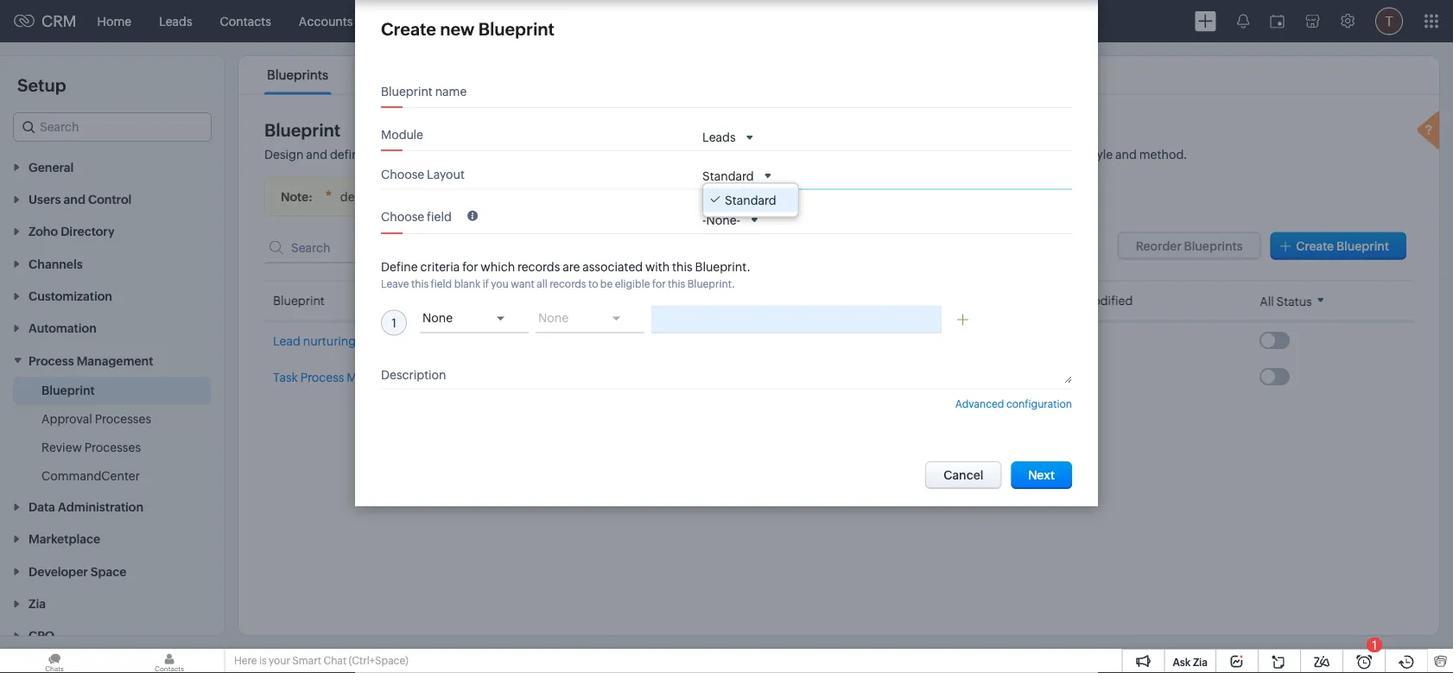 Task type: describe. For each thing, give the bounding box(es) containing it.
tasks link
[[425, 0, 483, 42]]

want
[[511, 278, 535, 290]]

leads for leads field
[[703, 130, 736, 144]]

task process management link
[[273, 369, 424, 386]]

projects link
[[922, 0, 995, 42]]

meetings
[[497, 14, 549, 28]]

define
[[381, 260, 418, 274]]

management inside dropdown button
[[77, 354, 153, 368]]

choose field
[[381, 210, 452, 223]]

meetings link
[[483, 0, 563, 42]]

configuration
[[1007, 398, 1072, 409]]

criteria
[[420, 260, 460, 274]]

organizational
[[527, 148, 608, 162]]

deals
[[380, 14, 411, 28]]

ask zia
[[1173, 656, 1208, 668]]

none for 1st none field from right
[[538, 311, 569, 324]]

status
[[925, 334, 960, 348]]

here
[[234, 655, 257, 667]]

review processes link
[[41, 438, 141, 456]]

design
[[264, 148, 304, 162]]

crm link
[[14, 12, 77, 30]]

standard tree
[[703, 184, 798, 216]]

streamlined
[[841, 148, 907, 162]]

2 none field from the left
[[536, 305, 645, 333]]

task
[[273, 371, 298, 384]]

blueprint link
[[41, 381, 95, 399]]

this down with
[[668, 278, 685, 290]]

blueprint.
[[563, 190, 618, 204]]

to inside define criteria for which records are associated with this blueprint. leave this field blank if you want all records to be eligible for this blueprint.
[[588, 278, 598, 290]]

task process management
[[273, 371, 422, 384]]

define
[[330, 148, 366, 162]]

crm
[[41, 12, 77, 30]]

policy
[[610, 148, 644, 162]]

products
[[783, 14, 833, 28]]

analytics link
[[690, 0, 769, 42]]

1 the from the left
[[389, 190, 407, 204]]

zia
[[1193, 656, 1208, 668]]

commandcenter
[[41, 469, 140, 482]]

leads link
[[145, 0, 206, 42]]

1 vertical spatial blueprint.
[[688, 278, 735, 290]]

processes for approval processes
[[95, 412, 151, 425]]

1 vertical spatial for
[[652, 278, 666, 290]]

your left smart
[[269, 655, 290, 667]]

module
[[381, 128, 423, 142]]

choose for choose layout
[[381, 168, 424, 181]]

if
[[483, 278, 489, 290]]

field inside define criteria for which records are associated with this blueprint. leave this field blank if you want all records to be eligible for this blueprint.
[[431, 278, 452, 290]]

Search text field
[[264, 232, 524, 263]]

analytics
[[704, 14, 755, 28]]

lead nurturing process link
[[273, 333, 405, 350]]

review processes
[[41, 440, 141, 454]]

published
[[505, 190, 560, 204]]

this right with
[[672, 260, 693, 274]]

none for 2nd none field from the right
[[423, 311, 453, 324]]

design and define a process that matches your organizational policy while making sure that your data is streamlined and adhere to your team's work style and method.
[[264, 148, 1187, 162]]

with
[[645, 260, 670, 274]]

last
[[1057, 294, 1080, 308]]

new
[[440, 19, 475, 39]]

Standard field
[[703, 168, 776, 184]]

this right leave
[[411, 278, 429, 290]]

create for create new blueprint
[[381, 19, 436, 39]]

last modified
[[1057, 294, 1133, 308]]

of
[[470, 190, 481, 204]]

1 vertical spatial process
[[359, 334, 403, 348]]

home link
[[83, 0, 145, 42]]

blueprint inside button
[[1337, 239, 1389, 253]]

0 horizontal spatial is
[[259, 655, 267, 667]]

accounts
[[299, 14, 353, 28]]

0 vertical spatial blueprint.
[[695, 260, 751, 274]]

sure
[[724, 148, 748, 162]]

description
[[381, 368, 446, 381]]

1 horizontal spatial management
[[347, 371, 422, 384]]

setup
[[17, 75, 66, 95]]

services link
[[847, 0, 922, 42]]

data
[[802, 148, 827, 162]]

smart
[[292, 655, 321, 667]]

team's
[[1017, 148, 1054, 162]]

-none-
[[703, 213, 740, 227]]

1 and from the left
[[306, 148, 328, 162]]

denotes
[[340, 190, 386, 204]]

1
[[1372, 638, 1377, 652]]

reports link
[[618, 0, 690, 42]]

associated
[[583, 260, 643, 274]]

review
[[41, 440, 82, 454]]

deals link
[[367, 0, 425, 42]]

copy
[[439, 190, 467, 204]]

blueprints
[[267, 67, 329, 83]]

all
[[537, 278, 548, 290]]

matches
[[449, 148, 497, 162]]

work
[[1057, 148, 1085, 162]]

adhere
[[934, 148, 973, 162]]

processes for review processes
[[84, 440, 141, 454]]

0 vertical spatial process
[[377, 148, 422, 162]]

eligible
[[615, 278, 650, 290]]

blueprint name
[[381, 85, 467, 99]]

ask
[[1173, 656, 1191, 668]]

(ctrl+space)
[[349, 655, 408, 667]]



Task type: locate. For each thing, give the bounding box(es) containing it.
chats image
[[0, 649, 109, 673]]

create new blueprint
[[381, 19, 555, 39]]

1 none field from the left
[[420, 305, 529, 333]]

0 vertical spatial is
[[830, 148, 838, 162]]

projects
[[936, 14, 982, 28]]

process management region
[[0, 376, 225, 490]]

0 vertical spatial for
[[462, 260, 478, 274]]

blueprint
[[478, 19, 555, 39], [381, 85, 433, 99], [264, 121, 341, 140], [1337, 239, 1389, 253], [273, 294, 325, 308], [41, 383, 95, 397]]

none down all
[[538, 311, 569, 324]]

0 horizontal spatial management
[[77, 354, 153, 368]]

1 horizontal spatial that
[[750, 148, 772, 162]]

approval processes link
[[41, 410, 151, 427]]

name
[[435, 85, 467, 99]]

create for create blueprint
[[1296, 239, 1334, 253]]

that right the sure
[[750, 148, 772, 162]]

management up blueprint link
[[77, 354, 153, 368]]

commandcenter link
[[41, 467, 140, 484]]

None button
[[926, 461, 1002, 489], [1011, 461, 1072, 489], [926, 461, 1002, 489], [1011, 461, 1072, 489]]

which
[[481, 260, 515, 274]]

is
[[830, 148, 838, 162], [259, 655, 267, 667]]

create
[[381, 19, 436, 39], [1296, 239, 1334, 253]]

lead nurturing process
[[273, 334, 403, 348]]

modified
[[1083, 294, 1133, 308]]

a
[[368, 148, 375, 162]]

approval
[[41, 412, 92, 425]]

be
[[600, 278, 613, 290]]

1 horizontal spatial is
[[830, 148, 838, 162]]

1 horizontal spatial layout
[[719, 294, 757, 308]]

lead
[[895, 334, 923, 348], [273, 334, 301, 348]]

draft
[[410, 190, 437, 204]]

choose
[[381, 168, 424, 181], [381, 210, 424, 223]]

process up blueprint link
[[29, 354, 74, 368]]

0 vertical spatial process
[[29, 354, 74, 368]]

1 vertical spatial create
[[1296, 239, 1334, 253]]

leads right home
[[159, 14, 192, 28]]

process
[[377, 148, 422, 162], [359, 334, 403, 348]]

2 horizontal spatial and
[[1116, 148, 1137, 162]]

choose layout
[[381, 168, 465, 181]]

lead left 'status'
[[895, 334, 923, 348]]

process up description
[[359, 334, 403, 348]]

2 choose from the top
[[381, 210, 424, 223]]

process management
[[29, 354, 153, 368]]

blueprints link
[[264, 67, 331, 83]]

1 vertical spatial choose
[[381, 210, 424, 223]]

for up blank
[[462, 260, 478, 274]]

contacts image
[[115, 649, 224, 673]]

list containing blueprints
[[251, 56, 413, 94]]

calls
[[577, 14, 604, 28]]

2 none from the left
[[538, 311, 569, 324]]

1 vertical spatial process
[[300, 371, 344, 384]]

accounts link
[[285, 0, 367, 42]]

processes down approval processes
[[84, 440, 141, 454]]

create blueprint button
[[1270, 232, 1407, 260]]

process down module
[[377, 148, 422, 162]]

usage
[[360, 67, 397, 83]]

0 horizontal spatial create
[[381, 19, 436, 39]]

field
[[427, 210, 452, 223], [431, 278, 452, 290]]

0 horizontal spatial that
[[424, 148, 446, 162]]

1 horizontal spatial to
[[975, 148, 987, 162]]

1 that from the left
[[424, 148, 446, 162]]

1 vertical spatial standard
[[725, 193, 777, 207]]

processes up the review processes
[[95, 412, 151, 425]]

0 horizontal spatial and
[[306, 148, 328, 162]]

blueprint. down -
[[688, 278, 735, 290]]

field
[[895, 294, 922, 308]]

1 none from the left
[[423, 311, 453, 324]]

making
[[679, 148, 721, 162]]

1 horizontal spatial and
[[910, 148, 931, 162]]

to right adhere
[[975, 148, 987, 162]]

none-
[[706, 213, 740, 227]]

1 choose from the top
[[381, 168, 424, 181]]

standard inside field
[[703, 169, 754, 183]]

standard inside tree
[[725, 193, 777, 207]]

create inside button
[[1296, 239, 1334, 253]]

1 vertical spatial records
[[550, 278, 586, 290]]

process management button
[[0, 344, 225, 376]]

0 vertical spatial choose
[[381, 168, 424, 181]]

and right style
[[1116, 148, 1137, 162]]

lead up task in the bottom of the page
[[273, 334, 301, 348]]

blank
[[454, 278, 481, 290]]

2 vertical spatial leads
[[543, 334, 577, 348]]

0 horizontal spatial none field
[[420, 305, 529, 333]]

1 vertical spatial layout
[[719, 294, 757, 308]]

1 vertical spatial field
[[431, 278, 452, 290]]

0 vertical spatial field
[[427, 210, 452, 223]]

standard for standard field
[[703, 169, 754, 183]]

layout down -none- field
[[719, 294, 757, 308]]

0 vertical spatial management
[[77, 354, 153, 368]]

leave
[[381, 278, 409, 290]]

choose for choose field
[[381, 210, 424, 223]]

create blueprint
[[1296, 239, 1389, 253]]

leads inside field
[[703, 130, 736, 144]]

process
[[29, 354, 74, 368], [300, 371, 344, 384]]

1 horizontal spatial none field
[[536, 305, 645, 333]]

usage link
[[357, 67, 400, 83]]

1 vertical spatial leads
[[703, 130, 736, 144]]

are
[[563, 260, 580, 274]]

process inside process management dropdown button
[[29, 354, 74, 368]]

your left data
[[775, 148, 800, 162]]

1 horizontal spatial the
[[484, 190, 502, 204]]

note:
[[281, 190, 313, 204]]

the left "draft"
[[389, 190, 407, 204]]

1 horizontal spatial none
[[538, 311, 569, 324]]

products link
[[769, 0, 847, 42]]

1 horizontal spatial process
[[300, 371, 344, 384]]

0 horizontal spatial process
[[29, 354, 74, 368]]

to
[[975, 148, 987, 162], [588, 278, 598, 290]]

0 vertical spatial leads
[[159, 14, 192, 28]]

nurturing
[[303, 334, 356, 348]]

1 vertical spatial is
[[259, 655, 267, 667]]

your left team's
[[989, 148, 1015, 162]]

0 vertical spatial to
[[975, 148, 987, 162]]

is right data
[[830, 148, 838, 162]]

0 vertical spatial standard
[[703, 169, 754, 183]]

None field
[[420, 305, 529, 333], [536, 305, 645, 333]]

that up choose layout
[[424, 148, 446, 162]]

* denotes the draft copy of the published blueprint.
[[325, 188, 618, 204]]

0 horizontal spatial lead
[[273, 334, 301, 348]]

that
[[424, 148, 446, 162], [750, 148, 772, 162]]

your
[[500, 148, 525, 162], [775, 148, 800, 162], [989, 148, 1015, 162], [269, 655, 290, 667]]

None text field
[[652, 305, 942, 333], [703, 368, 1072, 383], [652, 305, 942, 333], [703, 368, 1072, 383]]

home
[[97, 14, 131, 28]]

management down the lead nurturing process link
[[347, 371, 422, 384]]

Leads field
[[703, 129, 757, 145]]

your right the matches
[[500, 148, 525, 162]]

blueprint inside process management region
[[41, 383, 95, 397]]

0 horizontal spatial none
[[423, 311, 453, 324]]

none down criteria
[[423, 311, 453, 324]]

field down copy on the top left of page
[[427, 210, 452, 223]]

process inside task process management link
[[300, 371, 344, 384]]

you
[[491, 278, 509, 290]]

2 the from the left
[[484, 190, 502, 204]]

*
[[325, 188, 332, 204]]

2 lead from the left
[[273, 334, 301, 348]]

3 and from the left
[[1116, 148, 1137, 162]]

list
[[251, 56, 413, 94]]

records up all
[[518, 260, 560, 274]]

for
[[462, 260, 478, 274], [652, 278, 666, 290]]

choose down "draft"
[[381, 210, 424, 223]]

process right task in the bottom of the page
[[300, 371, 344, 384]]

reports
[[632, 14, 676, 28]]

1 lead from the left
[[895, 334, 923, 348]]

0 horizontal spatial layout
[[427, 168, 465, 181]]

standard for "standard" tree
[[725, 193, 777, 207]]

-None- field
[[703, 212, 762, 228]]

is right here
[[259, 655, 267, 667]]

1 vertical spatial management
[[347, 371, 422, 384]]

the right of
[[484, 190, 502, 204]]

0 horizontal spatial leads
[[159, 14, 192, 28]]

leads for the leads link on the top left
[[159, 14, 192, 28]]

tasks
[[439, 14, 469, 28]]

0 horizontal spatial to
[[588, 278, 598, 290]]

0 horizontal spatial for
[[462, 260, 478, 274]]

leads up design and define a process that matches your organizational policy while making sure that your data is streamlined and adhere to your team's work style and method.
[[703, 130, 736, 144]]

2 horizontal spatial leads
[[703, 130, 736, 144]]

leads down all
[[543, 334, 577, 348]]

none field down blank
[[420, 305, 529, 333]]

for down with
[[652, 278, 666, 290]]

0 vertical spatial processes
[[95, 412, 151, 425]]

while
[[647, 148, 677, 162]]

field down criteria
[[431, 278, 452, 290]]

calls link
[[563, 0, 618, 42]]

blueprint. down none-
[[695, 260, 751, 274]]

lead inside the lead nurturing process link
[[273, 334, 301, 348]]

lead for lead status
[[895, 334, 923, 348]]

2 that from the left
[[750, 148, 772, 162]]

and left adhere
[[910, 148, 931, 162]]

advanced configuration
[[956, 398, 1072, 409]]

0 vertical spatial records
[[518, 260, 560, 274]]

0 horizontal spatial the
[[389, 190, 407, 204]]

here is your smart chat (ctrl+space)
[[234, 655, 408, 667]]

style
[[1087, 148, 1113, 162]]

and
[[306, 148, 328, 162], [910, 148, 931, 162], [1116, 148, 1137, 162]]

0 vertical spatial layout
[[427, 168, 465, 181]]

0 vertical spatial create
[[381, 19, 436, 39]]

to left 'be'
[[588, 278, 598, 290]]

1 horizontal spatial lead
[[895, 334, 923, 348]]

1 vertical spatial to
[[588, 278, 598, 290]]

define criteria for which records are associated with this blueprint. leave this field blank if you want all records to be eligible for this blueprint.
[[381, 260, 751, 290]]

and left define
[[306, 148, 328, 162]]

1 vertical spatial processes
[[84, 440, 141, 454]]

1 horizontal spatial for
[[652, 278, 666, 290]]

lead for lead nurturing process
[[273, 334, 301, 348]]

blueprint.
[[695, 260, 751, 274], [688, 278, 735, 290]]

-
[[703, 213, 706, 227]]

choose up "draft"
[[381, 168, 424, 181]]

approval processes
[[41, 412, 151, 425]]

1 horizontal spatial leads
[[543, 334, 577, 348]]

records down are
[[550, 278, 586, 290]]

1 horizontal spatial create
[[1296, 239, 1334, 253]]

services
[[861, 14, 909, 28]]

layout up copy on the top left of page
[[427, 168, 465, 181]]

2 and from the left
[[910, 148, 931, 162]]

processes
[[95, 412, 151, 425], [84, 440, 141, 454]]

none field down 'be'
[[536, 305, 645, 333]]

2 vertical spatial standard
[[719, 334, 771, 348]]



Task type: vqa. For each thing, say whether or not it's contained in the screenshot.
right the
yes



